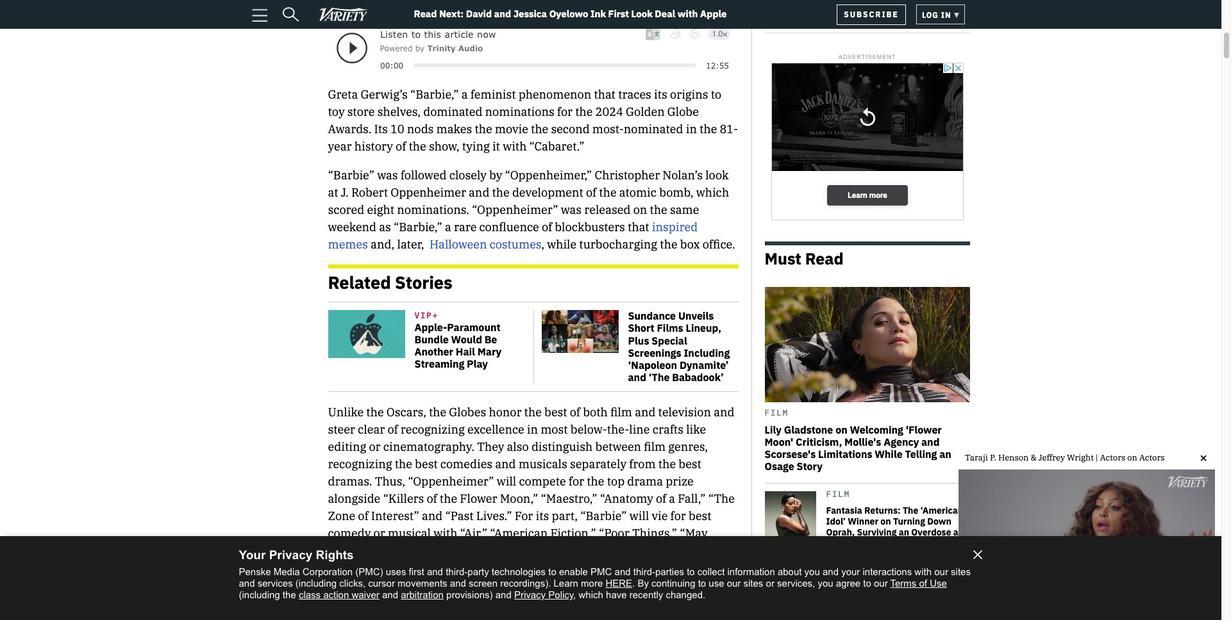 Task type: describe. For each thing, give the bounding box(es) containing it.
holdovers."
[[445, 544, 507, 559]]

"poor
[[599, 527, 630, 542]]

shelves,
[[378, 104, 421, 119]]

penske media corporation (pmc) uses first and third-party technologies to enable pmc and third-parties to collect information about you and your interactions with our sites and services (including clicks, cursor movements and screen recordings). learn more
[[239, 567, 971, 589]]

to left use
[[698, 579, 706, 589]]

provisions)
[[446, 590, 493, 601]]

"barbie" inside unlike the oscars, the globes honor the best of both film and television and steer clear of recognizing excellence in most below-the-line crafts like editing or cinematography. they also distinguish between film genres, recognizing the best comedies and musicals separately from the best dramas. thus, "oppenheimer" will compete for the top drama prize alongside "killers of the flower moon," "maestro," "anatomy of a fall," "the zone of interest" and "past lives." for its part, "barbie" will vie for best comedy or musical with "air," "american fiction," "poor things," "may december" and "the holdovers."
[[581, 509, 627, 524]]

parties
[[655, 567, 684, 578]]

"oppenheimer" inside unlike the oscars, the globes honor the best of both film and television and steer clear of recognizing excellence in most below-the-line crafts like editing or cinematography. they also distinguish between film genres, recognizing the best comedies and musicals separately from the best dramas. thus, "oppenheimer" will compete for the top drama prize alongside "killers of the flower moon," "maestro," "anatomy of a fall," "the zone of interest" and "past lives." for its part, "barbie" will vie for best comedy or musical with "air," "american fiction," "poor things," "may december" and "the holdovers."
[[408, 475, 494, 490]]

'american
[[921, 505, 963, 517]]

increase
[[878, 34, 913, 45]]

(including inside the here . by continuing to use our sites or services, you agree to our terms of use (including the class action waiver and arbitration provisions) and privacy policy , which have recently changed.
[[239, 590, 280, 601]]

an inside film lily gladstone on welcoming 'flower moon' criticism, mollie's agency and scorsese's limitations while telling an osage story
[[940, 448, 952, 461]]

heart
[[873, 538, 897, 550]]

you inside the here . by continuing to use our sites or services, you agree to our terms of use (including the class action waiver and arbitration provisions) and privacy policy , which have recently changed.
[[818, 579, 834, 589]]

81-
[[720, 122, 738, 136]]

1 vertical spatial will
[[630, 509, 649, 524]]

of left both
[[570, 406, 580, 420]]

oyelowo
[[549, 8, 588, 20]]

golden
[[626, 104, 665, 119]]

while
[[875, 448, 903, 461]]

later,
[[397, 237, 424, 252]]

the up inspired
[[650, 203, 668, 217]]

and up provisions)
[[450, 579, 466, 589]]

cinematography.
[[383, 440, 475, 455]]

enable
[[559, 567, 588, 578]]

for inside "greta gerwig's "barbie," a feminist phenomenon that traces its origins to toy store shelves, dominated nominations for the 2024 golden globe awards. its 10 nods makes the movie the second most-nominated in the 81- year history of the show, tying it with "cabaret.""
[[557, 104, 573, 119]]

class
[[299, 590, 321, 601]]

1 horizontal spatial read
[[805, 248, 844, 269]]

taraji
[[965, 453, 988, 464]]

to up "learn"
[[549, 567, 557, 578]]

dropout
[[825, 4, 856, 15]]

0 vertical spatial was
[[377, 168, 398, 183]]

privacy policy link
[[514, 590, 574, 601]]

of up 'vie'
[[656, 492, 666, 507]]

sites inside the here . by continuing to use our sites or services, you agree to our terms of use (including the class action waiver and arbitration provisions) and privacy policy , which have recently changed.
[[744, 579, 764, 589]]

jessica
[[514, 8, 547, 20]]

inspired memes link
[[328, 220, 698, 252]]

with inside the "penske media corporation (pmc) uses first and third-party technologies to enable pmc and third-parties to collect information about you and your interactions with our sites and services (including clicks, cursor movements and screen recordings). learn more"
[[915, 567, 932, 578]]

to inside the film carey mulligan never felt like a 'proper actor.' then came 'maestro': 'i'm going to absolutely do it all'
[[916, 606, 925, 618]]

david
[[466, 8, 492, 20]]

confluence
[[479, 220, 539, 235]]

"barbie," inside "greta gerwig's "barbie," a feminist phenomenon that traces its origins to toy store shelves, dominated nominations for the 2024 golden globe awards. its 10 nods makes the movie the second most-nominated in the 81- year history of the show, tying it with "cabaret.""
[[410, 87, 459, 102]]

and down musical
[[392, 544, 413, 559]]

story
[[797, 461, 823, 473]]

of right "killers
[[427, 492, 437, 507]]

nominations
[[485, 104, 555, 119]]

and inside film lily gladstone on welcoming 'flower moon' criticism, mollie's agency and scorsese's limitations while telling an osage story
[[922, 436, 940, 449]]

to up actor.'
[[863, 579, 872, 589]]

osage
[[765, 461, 795, 473]]

and up movements
[[427, 567, 443, 578]]

information
[[728, 567, 775, 578]]

&
[[1031, 453, 1037, 464]]

best down the genres,
[[679, 458, 702, 472]]

on inside film lily gladstone on welcoming 'flower moon' criticism, mollie's agency and scorsese's limitations while telling an osage story
[[836, 424, 848, 436]]

1 vertical spatial for
[[569, 475, 584, 490]]

bundle
[[415, 333, 449, 346]]

dropout sam reich image
[[773, 4, 814, 46]]

in right log
[[941, 10, 952, 20]]

top
[[607, 475, 625, 490]]

streaming inside dropout ceo talks doubling collegehumor successor's streaming subs and content output, price increase plans and first profit sharing
[[825, 24, 865, 35]]

the down inspired
[[660, 237, 678, 252]]

second
[[551, 122, 590, 136]]

honor
[[489, 406, 522, 420]]

related stories
[[328, 271, 453, 294]]

and right television
[[714, 406, 735, 420]]

color
[[947, 538, 969, 550]]

next:
[[439, 8, 464, 20]]

1 horizontal spatial our
[[874, 579, 888, 589]]

blockbusters
[[555, 220, 625, 235]]

of inside the here . by continuing to use our sites or services, you agree to our terms of use (including the class action waiver and arbitration provisions) and privacy policy , which have recently changed.
[[919, 579, 927, 589]]

the inside the here . by continuing to use our sites or services, you agree to our terms of use (including the class action waiver and arbitration provisions) and privacy policy , which have recently changed.
[[283, 590, 296, 601]]

idol'
[[826, 516, 846, 528]]

which inside the here . by continuing to use our sites or services, you agree to our terms of use (including the class action waiver and arbitration provisions) and privacy policy , which have recently changed.
[[579, 590, 603, 601]]

apple-
[[415, 321, 447, 334]]

lily gladstone variety power of women image
[[765, 287, 970, 403]]

the up confluence
[[492, 185, 510, 200]]

clear
[[358, 423, 385, 438]]

and left "past
[[422, 509, 443, 524]]

movements
[[398, 579, 447, 589]]

0 horizontal spatial will
[[497, 475, 516, 490]]

"barbie," inside ""barbie" was followed closely by "oppenheimer," christopher nolan's look at j. robert oppenheimer and the development of the atomic bomb, which scored eight nominations. "oppenheimer" was released on the same weekend as "barbie," a rare confluence of blockbusters that"
[[394, 220, 442, 235]]

trinity
[[427, 43, 456, 53]]

steer
[[328, 423, 355, 438]]

the up clear
[[366, 406, 384, 420]]

and down also
[[495, 458, 516, 472]]

phenomenon
[[519, 87, 592, 102]]

the left 81-
[[700, 122, 717, 136]]

1 horizontal spatial advertisement region
[[771, 63, 964, 223]]

services,
[[777, 579, 815, 589]]

lives."
[[476, 509, 512, 524]]

that inside "greta gerwig's "barbie," a feminist phenomenon that traces its origins to toy store shelves, dominated nominations for the 2024 golden globe awards. its 10 nods makes the movie the second most-nominated in the 81- year history of the show, tying it with "cabaret.""
[[594, 87, 616, 102]]

our inside the "penske media corporation (pmc) uses first and third-party technologies to enable pmc and third-parties to collect information about you and your interactions with our sites and services (including clicks, cursor movements and screen recordings). learn more"
[[935, 567, 949, 578]]

films
[[657, 322, 684, 335]]

"oppenheimer" inside ""barbie" was followed closely by "oppenheimer," christopher nolan's look at j. robert oppenheimer and the development of the atomic bomb, which scored eight nominations. "oppenheimer" was released on the same weekend as "barbie," a rare confluence of blockbusters that"
[[472, 203, 558, 217]]

and inside ""barbie" was followed closely by "oppenheimer," christopher nolan's look at j. robert oppenheimer and the development of the atomic bomb, which scored eight nominations. "oppenheimer" was released on the same weekend as "barbie," a rare confluence of blockbusters that"
[[469, 185, 490, 200]]

which inside ""barbie" was followed closely by "oppenheimer," christopher nolan's look at j. robert oppenheimer and the development of the atomic bomb, which scored eight nominations. "oppenheimer" was released on the same weekend as "barbie," a rare confluence of blockbusters that"
[[696, 185, 729, 200]]

prize
[[666, 475, 694, 490]]

film for lily
[[765, 408, 789, 419]]

best up "may
[[689, 509, 712, 524]]

1 horizontal spatial film
[[644, 440, 666, 455]]

ceo
[[858, 4, 875, 15]]

audio
[[458, 43, 483, 53]]

scorsese's
[[765, 448, 816, 461]]

sundance unveils short films lineup, plus special screenings including 'napoleon dynamite' and 'the babadook'
[[628, 310, 730, 384]]

1 vertical spatial or
[[374, 527, 385, 542]]

and down penske
[[239, 579, 255, 589]]

0 horizontal spatial our
[[727, 579, 741, 589]]

acting
[[826, 538, 854, 550]]

1 actors from the left
[[1100, 453, 1126, 464]]

it
[[887, 617, 895, 621]]

agree
[[836, 579, 861, 589]]

toy
[[328, 104, 345, 119]]

0 vertical spatial first
[[608, 8, 629, 20]]

'the inside 'film fantasia returns: the 'american idol' winner on turning down oprah, surviving an overdose and acting her heart out in 'the color purple…'
[[926, 538, 945, 550]]

cursor
[[368, 579, 395, 589]]

learn
[[554, 579, 578, 589]]

j.
[[341, 185, 349, 200]]

'napoleon
[[628, 359, 677, 372]]

an inside 'film fantasia returns: the 'american idol' winner on turning down oprah, surviving an overdose and acting her heart out in 'the color purple…'
[[899, 527, 910, 539]]

while
[[547, 237, 577, 252]]

of inside "greta gerwig's "barbie," a feminist phenomenon that traces its origins to toy store shelves, dominated nominations for the 2024 golden globe awards. its 10 nods makes the movie the second most-nominated in the 81- year history of the show, tying it with "cabaret.""
[[396, 139, 406, 154]]

film for fantasia
[[826, 490, 850, 500]]

log in
[[922, 10, 954, 20]]

surviving
[[857, 527, 897, 539]]

film link for on
[[765, 403, 970, 422]]

of up released
[[586, 185, 597, 200]]

and right subs
[[888, 24, 903, 35]]

below-
[[571, 423, 607, 438]]

, inside the here . by continuing to use our sites or services, you agree to our terms of use (including the class action waiver and arbitration provisions) and privacy policy , which have recently changed.
[[574, 590, 576, 601]]

action
[[323, 590, 349, 601]]

comedies
[[441, 458, 493, 472]]

the up thus,
[[395, 458, 412, 472]]

its inside unlike the oscars, the globes honor the best of both film and television and steer clear of recognizing excellence in most below-the-line crafts like editing or cinematography. they also distinguish between film genres, recognizing the best comedies and musicals separately from the best dramas. thus, "oppenheimer" will compete for the top drama prize alongside "killers of the flower moon," "maestro," "anatomy of a fall," "the zone of interest" and "past lives." for its part, "barbie" will vie for best comedy or musical with "air," "american fiction," "poor things," "may december" and "the holdovers."
[[536, 509, 549, 524]]

overdose
[[912, 527, 952, 539]]

hail
[[456, 346, 475, 359]]

recordings).
[[500, 579, 551, 589]]

1 third- from the left
[[446, 567, 468, 578]]

and up here
[[615, 567, 631, 578]]

do
[[874, 617, 885, 621]]

and up carey
[[823, 567, 839, 578]]

and down the cursor
[[382, 590, 398, 601]]

trinity audio link
[[427, 43, 483, 53]]

.
[[632, 579, 635, 589]]

"air,"
[[460, 527, 488, 542]]

rights
[[316, 549, 354, 563]]

and up line
[[635, 406, 656, 420]]

that inside ""barbie" was followed closely by "oppenheimer," christopher nolan's look at j. robert oppenheimer and the development of the atomic bomb, which scored eight nominations. "oppenheimer" was released on the same weekend as "barbie," a rare confluence of blockbusters that"
[[628, 220, 650, 235]]

alongside
[[328, 492, 381, 507]]

have
[[606, 590, 627, 601]]

mary
[[478, 346, 502, 359]]

lineup,
[[686, 322, 722, 335]]

on inside ""barbie" was followed closely by "oppenheimer," christopher nolan's look at j. robert oppenheimer and the development of the atomic bomb, which scored eight nominations. "oppenheimer" was released on the same weekend as "barbie," a rare confluence of blockbusters that"
[[634, 203, 647, 217]]

2 actors from the left
[[1140, 453, 1165, 464]]

part,
[[552, 509, 578, 524]]

babadook'
[[672, 371, 724, 384]]

december"
[[328, 544, 389, 559]]

be
[[485, 333, 497, 346]]

lily gladstone on welcoming 'flower moon' criticism, mollie's agency and scorsese's limitations while telling an osage story link
[[765, 424, 970, 474]]

its inside "greta gerwig's "barbie," a feminist phenomenon that traces its origins to toy store shelves, dominated nominations for the 2024 golden globe awards. its 10 nods makes the movie the second most-nominated in the 81- year history of the show, tying it with "cabaret.""
[[654, 87, 668, 102]]

you inside the "penske media corporation (pmc) uses first and third-party technologies to enable pmc and third-parties to collect information about you and your interactions with our sites and services (including clicks, cursor movements and screen recordings). learn more"
[[805, 567, 820, 578]]



Task type: locate. For each thing, give the bounding box(es) containing it.
streaming inside the vip+ apple-paramount bundle would be another hail mary streaming play
[[415, 358, 465, 371]]

the up released
[[599, 185, 617, 200]]

on up 'heart' on the right
[[881, 516, 891, 528]]

1 horizontal spatial by
[[489, 168, 502, 183]]

0 vertical spatial for
[[557, 104, 573, 119]]

0 horizontal spatial third-
[[446, 567, 468, 578]]

deal
[[655, 8, 676, 20]]

nominations.
[[397, 203, 469, 217]]

carey mulligan variety power of women image
[[765, 571, 816, 621]]

film up the-
[[611, 406, 632, 420]]

must
[[765, 248, 802, 269]]

1 horizontal spatial which
[[696, 185, 729, 200]]

0 vertical spatial 'the
[[649, 371, 670, 384]]

1 vertical spatial you
[[818, 579, 834, 589]]

criticism,
[[796, 436, 842, 449]]

connatix video player application
[[959, 470, 1215, 614]]

plans
[[915, 34, 937, 45]]

a inside the film carey mulligan never felt like a 'proper actor.' then came 'maestro': 'i'm going to absolutely do it all'
[[956, 585, 961, 596]]

1 vertical spatial "barbie,"
[[394, 220, 442, 235]]

0 vertical spatial an
[[940, 448, 952, 461]]

and
[[494, 8, 511, 20], [888, 24, 903, 35], [825, 44, 839, 55], [469, 185, 490, 200], [628, 371, 646, 384], [635, 406, 656, 420], [714, 406, 735, 420], [922, 436, 940, 449], [495, 458, 516, 472], [422, 509, 443, 524], [954, 527, 970, 539], [392, 544, 413, 559], [427, 567, 443, 578], [615, 567, 631, 578], [823, 567, 839, 578], [239, 579, 255, 589], [450, 579, 466, 589], [382, 590, 398, 601], [496, 590, 512, 601]]

film link for the
[[826, 484, 970, 503]]

to right the all'
[[916, 606, 925, 618]]

most
[[541, 423, 568, 438]]

moon'
[[765, 436, 794, 449]]

third- up provisions)
[[446, 567, 468, 578]]

0 horizontal spatial advertisement region
[[437, 587, 630, 621]]

0 vertical spatial (including
[[296, 579, 337, 589]]

things,"
[[632, 527, 677, 542]]

you left agree
[[818, 579, 834, 589]]

"oppenheimer" down comedies
[[408, 475, 494, 490]]

streaming
[[825, 24, 865, 35], [415, 358, 465, 371]]

0 vertical spatial or
[[369, 440, 381, 455]]

and, later, halloween costumes , while turbocharging the box office.
[[368, 237, 738, 252]]

interactions
[[863, 567, 912, 578]]

by right closely
[[489, 168, 502, 183]]

1 vertical spatial film link
[[826, 484, 970, 503]]

1 vertical spatial its
[[536, 509, 549, 524]]

to right 'origins'
[[711, 87, 722, 102]]

1 vertical spatial by
[[489, 168, 502, 183]]

(pmc)
[[355, 567, 383, 578]]

0 horizontal spatial that
[[594, 87, 616, 102]]

a inside ""barbie" was followed closely by "oppenheimer," christopher nolan's look at j. robert oppenheimer and the development of the atomic bomb, which scored eight nominations. "oppenheimer" was released on the same weekend as "barbie," a rare confluence of blockbusters that"
[[445, 220, 451, 235]]

1 vertical spatial streaming
[[415, 358, 465, 371]]

"barbie" up "poor
[[581, 509, 627, 524]]

a inside unlike the oscars, the globes honor the best of both film and television and steer clear of recognizing excellence in most below-the-line crafts like editing or cinematography. they also distinguish between film genres, recognizing the best comedies and musicals separately from the best dramas. thus, "oppenheimer" will compete for the top drama prize alongside "killers of the flower moon," "maestro," "anatomy of a fall," "the zone of interest" and "past lives." for its part, "barbie" will vie for best comedy or musical with "air," "american fiction," "poor things," "may december" and "the holdovers."
[[669, 492, 675, 507]]

a down prize
[[669, 492, 675, 507]]

a up dominated
[[462, 87, 468, 102]]

robert
[[351, 185, 388, 200]]

0 horizontal spatial ,
[[541, 237, 545, 252]]

1 vertical spatial sites
[[744, 579, 764, 589]]

0 horizontal spatial 'the
[[649, 371, 670, 384]]

with right deal
[[678, 8, 698, 20]]

0 vertical spatial by
[[415, 43, 425, 53]]

1 horizontal spatial "the
[[709, 492, 735, 507]]

which
[[696, 185, 729, 200], [579, 590, 603, 601]]

continuing
[[652, 579, 696, 589]]

or inside the here . by continuing to use our sites or services, you agree to our terms of use (including the class action waiver and arbitration provisions) and privacy policy , which have recently changed.
[[766, 579, 775, 589]]

will left 'vie'
[[630, 509, 649, 524]]

or down information
[[766, 579, 775, 589]]

stories
[[395, 271, 453, 294]]

to left collect at the bottom right of the page
[[687, 567, 695, 578]]

fall,"
[[678, 492, 706, 507]]

here
[[606, 579, 632, 589]]

of down 10
[[396, 139, 406, 154]]

will up "moon,""
[[497, 475, 516, 490]]

special
[[652, 335, 687, 347]]

powered by trinity audio
[[380, 43, 483, 53]]

at
[[328, 185, 338, 200]]

2 vertical spatial or
[[766, 579, 775, 589]]

0 vertical spatial advertisement region
[[771, 63, 964, 223]]

0 horizontal spatial recognizing
[[328, 458, 392, 472]]

first inside dropout ceo talks doubling collegehumor successor's streaming subs and content output, price increase plans and first profit sharing
[[841, 44, 859, 55]]

collegehumor
[[825, 14, 880, 25]]

film up from
[[644, 440, 666, 455]]

of up and, later, halloween costumes , while turbocharging the box office.
[[542, 220, 552, 235]]

0 vertical spatial recognizing
[[401, 423, 465, 438]]

0 vertical spatial film
[[611, 406, 632, 420]]

on up limitations
[[836, 424, 848, 436]]

pmc
[[591, 567, 612, 578]]

0 vertical spatial read
[[414, 8, 437, 20]]

of right clear
[[388, 423, 398, 438]]

1 vertical spatial an
[[899, 527, 910, 539]]

"barbie" inside ""barbie" was followed closely by "oppenheimer," christopher nolan's look at j. robert oppenheimer and the development of the atomic bomb, which scored eight nominations. "oppenheimer" was released on the same weekend as "barbie," a rare confluence of blockbusters that"
[[328, 168, 375, 183]]

"cabaret."
[[530, 139, 585, 154]]

sundance unveils short films lineup, plus special screenings including 'napoleon dynamite' and 'the babadook' link
[[542, 310, 733, 384]]

0 vertical spatial sites
[[951, 567, 971, 578]]

with inside "greta gerwig's "barbie," a feminist phenomenon that traces its origins to toy store shelves, dominated nominations for the 2024 golden globe awards. its 10 nods makes the movie the second most-nominated in the 81- year history of the show, tying it with "cabaret.""
[[503, 139, 527, 154]]

first
[[409, 567, 424, 578]]

and inside sundance unveils short films lineup, plus special screenings including 'napoleon dynamite' and 'the babadook'
[[628, 371, 646, 384]]

fantasia barrino variety power of women image
[[765, 492, 816, 543]]

clicks,
[[339, 579, 366, 589]]

2 horizontal spatial our
[[935, 567, 949, 578]]

that up 2024
[[594, 87, 616, 102]]

the down services
[[283, 590, 296, 601]]

and right down
[[954, 527, 970, 539]]

unlike
[[328, 406, 364, 420]]

sharing
[[885, 44, 915, 55]]

comedy
[[328, 527, 371, 542]]

1 horizontal spatial an
[[940, 448, 952, 461]]

musical
[[388, 527, 431, 542]]

and right david
[[494, 8, 511, 20]]

0 horizontal spatial privacy
[[269, 549, 313, 563]]

0 vertical spatial that
[[594, 87, 616, 102]]

1 vertical spatial 'the
[[926, 538, 945, 550]]

0 vertical spatial its
[[654, 87, 668, 102]]

1 horizontal spatial sites
[[951, 567, 971, 578]]

the left globes
[[429, 406, 447, 420]]

film inside 'film fantasia returns: the 'american idol' winner on turning down oprah, surviving an overdose and acting her heart out in 'the color purple…'
[[826, 490, 850, 500]]

the up the most
[[524, 406, 542, 420]]

0 horizontal spatial "barbie"
[[328, 168, 375, 183]]

privacy down recordings).
[[514, 590, 546, 601]]

memes
[[328, 237, 368, 252]]

the up "cabaret."
[[531, 122, 549, 136]]

streaming down the bundle
[[415, 358, 465, 371]]

film carey mulligan never felt like a 'proper actor.' then came 'maestro': 'i'm going to absolutely do it all'
[[826, 569, 961, 621]]

use
[[709, 579, 724, 589]]

recognizing
[[401, 423, 465, 438], [328, 458, 392, 472]]

|
[[1096, 453, 1099, 464]]

a inside "greta gerwig's "barbie," a feminist phenomenon that traces its origins to toy store shelves, dominated nominations for the 2024 golden globe awards. its 10 nods makes the movie the second most-nominated in the 81- year history of the show, tying it with "cabaret.""
[[462, 87, 468, 102]]

never
[[891, 585, 916, 596]]

'the inside sundance unveils short films lineup, plus special screenings including 'napoleon dynamite' and 'the babadook'
[[649, 371, 670, 384]]

1 horizontal spatial ,
[[574, 590, 576, 601]]

1 horizontal spatial third-
[[634, 567, 656, 578]]

"oppenheimer"
[[472, 203, 558, 217], [408, 475, 494, 490]]

film link up never
[[826, 564, 970, 583]]

of down the alongside
[[358, 509, 369, 524]]

the up "past
[[440, 492, 457, 507]]

1 horizontal spatial will
[[630, 509, 649, 524]]

1 horizontal spatial 'the
[[926, 538, 945, 550]]

nolan's
[[663, 168, 703, 183]]

our up use
[[935, 567, 949, 578]]

both
[[583, 406, 608, 420]]

0 horizontal spatial by
[[415, 43, 425, 53]]

1 vertical spatial first
[[841, 44, 859, 55]]

and right the "agency"
[[922, 436, 940, 449]]

in inside unlike the oscars, the globes honor the best of both film and television and steer clear of recognizing excellence in most below-the-line crafts like editing or cinematography. they also distinguish between film genres, recognizing the best comedies and musicals separately from the best dramas. thus, "oppenheimer" will compete for the top drama prize alongside "killers of the flower moon," "maestro," "anatomy of a fall," "the zone of interest" and "past lives." for its part, "barbie" will vie for best comedy or musical with "air," "american fiction," "poor things," "may december" and "the holdovers."
[[527, 423, 538, 438]]

recently
[[630, 590, 663, 601]]

1 vertical spatial which
[[579, 590, 603, 601]]

in right out
[[916, 538, 924, 550]]

2 vertical spatial film link
[[826, 564, 970, 583]]

which down look
[[696, 185, 729, 200]]

, down "learn"
[[574, 590, 576, 601]]

0 vertical spatial which
[[696, 185, 729, 200]]

0 vertical spatial "barbie,"
[[410, 87, 459, 102]]

and left price
[[825, 44, 839, 55]]

"barbie"
[[328, 168, 375, 183], [581, 509, 627, 524]]

and down screenings
[[628, 371, 646, 384]]

ink
[[591, 8, 606, 20]]

1 vertical spatial film
[[644, 440, 666, 455]]

which down more
[[579, 590, 603, 601]]

by inside ""barbie" was followed closely by "oppenheimer," christopher nolan's look at j. robert oppenheimer and the development of the atomic bomb, which scored eight nominations. "oppenheimer" was released on the same weekend as "barbie," a rare confluence of blockbusters that"
[[489, 168, 502, 183]]

0 vertical spatial ,
[[541, 237, 545, 252]]

0 vertical spatial privacy
[[269, 549, 313, 563]]

line
[[629, 423, 650, 438]]

1 horizontal spatial that
[[628, 220, 650, 235]]

traces
[[618, 87, 652, 102]]

sundance
[[628, 310, 676, 323]]

film link up 'welcoming'
[[765, 403, 970, 422]]

your privacy rights
[[239, 549, 354, 563]]

first
[[608, 8, 629, 20], [841, 44, 859, 55]]

for up second
[[557, 104, 573, 119]]

zone
[[328, 509, 355, 524]]

0 horizontal spatial its
[[536, 509, 549, 524]]

(including up class
[[296, 579, 337, 589]]

0 horizontal spatial first
[[608, 8, 629, 20]]

(including inside the "penske media corporation (pmc) uses first and third-party technologies to enable pmc and third-parties to collect information about you and your interactions with our sites and services (including clicks, cursor movements and screen recordings). learn more"
[[296, 579, 337, 589]]

sites inside the "penske media corporation (pmc) uses first and third-party technologies to enable pmc and third-parties to collect information about you and your interactions with our sites and services (including clicks, cursor movements and screen recordings). learn more"
[[951, 567, 971, 578]]

between
[[596, 440, 641, 455]]

with inside unlike the oscars, the globes honor the best of both film and television and steer clear of recognizing excellence in most below-the-line crafts like editing or cinematography. they also distinguish between film genres, recognizing the best comedies and musicals separately from the best dramas. thus, "oppenheimer" will compete for the top drama prize alongside "killers of the flower moon," "maestro," "anatomy of a fall," "the zone of interest" and "past lives." for its part, "barbie" will vie for best comedy or musical with "air," "american fiction," "poor things," "may december" and "the holdovers."
[[434, 527, 458, 542]]

1 vertical spatial that
[[628, 220, 650, 235]]

for up "maestro,"
[[569, 475, 584, 490]]

1 vertical spatial was
[[561, 203, 582, 217]]

0 horizontal spatial (including
[[239, 590, 280, 601]]

the up second
[[575, 104, 593, 119]]

1 vertical spatial "oppenheimer"
[[408, 475, 494, 490]]

of left use
[[919, 579, 927, 589]]

first left profit
[[841, 44, 859, 55]]

mulligan
[[853, 585, 889, 596]]

actors right |
[[1100, 453, 1126, 464]]

greta gerwig's "barbie," a feminist phenomenon that traces its origins to toy store shelves, dominated nominations for the 2024 golden globe awards. its 10 nods makes the movie the second most-nominated in the 81- year history of the show, tying it with "cabaret."
[[328, 87, 738, 154]]

film up carey
[[826, 569, 850, 580]]

on inside 'film fantasia returns: the 'american idol' winner on turning down oprah, surviving an overdose and acting her heart out in 'the color purple…'
[[881, 516, 891, 528]]

1 vertical spatial recognizing
[[328, 458, 392, 472]]

sites
[[951, 567, 971, 578], [744, 579, 764, 589]]

0 vertical spatial film link
[[765, 403, 970, 422]]

1 horizontal spatial actors
[[1140, 453, 1165, 464]]

1 horizontal spatial privacy
[[514, 590, 546, 601]]

powered
[[380, 43, 413, 53]]

0 vertical spatial will
[[497, 475, 516, 490]]

greta
[[328, 87, 358, 102]]

0 horizontal spatial read
[[414, 8, 437, 20]]

screen
[[469, 579, 498, 589]]

crafts
[[653, 423, 684, 438]]

privacy up media
[[269, 549, 313, 563]]

advertisement region
[[771, 63, 964, 223], [437, 587, 630, 621]]

the
[[575, 104, 593, 119], [475, 122, 492, 136], [531, 122, 549, 136], [700, 122, 717, 136], [409, 139, 426, 154], [492, 185, 510, 200], [599, 185, 617, 200], [650, 203, 668, 217], [660, 237, 678, 252], [366, 406, 384, 420], [429, 406, 447, 420], [524, 406, 542, 420], [395, 458, 412, 472], [659, 458, 676, 472], [587, 475, 605, 490], [440, 492, 457, 507], [283, 590, 296, 601]]

you up the services,
[[805, 567, 820, 578]]

development
[[512, 185, 584, 200]]

"oppenheimer" up confluence
[[472, 203, 558, 217]]

0 vertical spatial "oppenheimer"
[[472, 203, 558, 217]]

'the down screenings
[[649, 371, 670, 384]]

0 horizontal spatial which
[[579, 590, 603, 601]]

first right ink
[[608, 8, 629, 20]]

halloween costumes link
[[430, 237, 541, 252]]

1 vertical spatial (including
[[239, 590, 280, 601]]

0 vertical spatial "barbie"
[[328, 168, 375, 183]]

the up the tying at the top left of the page
[[475, 122, 492, 136]]

1 horizontal spatial streaming
[[825, 24, 865, 35]]

film link up the
[[826, 484, 970, 503]]

and down closely
[[469, 185, 490, 200]]

actors left "×" on the right bottom
[[1140, 453, 1165, 464]]

1 vertical spatial "barbie"
[[581, 509, 627, 524]]

0 vertical spatial "the
[[709, 492, 735, 507]]

0 horizontal spatial film
[[611, 406, 632, 420]]

on down "atomic"
[[634, 203, 647, 217]]

best down cinematography.
[[415, 458, 438, 472]]

and down screen
[[496, 590, 512, 601]]

'the down down
[[926, 538, 945, 550]]

0 horizontal spatial was
[[377, 168, 398, 183]]

atomic
[[619, 185, 657, 200]]

on right |
[[1128, 453, 1138, 464]]

paramount
[[447, 321, 501, 334]]

1 vertical spatial "the
[[415, 544, 442, 559]]

film up fantasia
[[826, 490, 850, 500]]

1 horizontal spatial first
[[841, 44, 859, 55]]

2 vertical spatial film
[[826, 569, 850, 580]]

privacy inside the here . by continuing to use our sites or services, you agree to our terms of use (including the class action waiver and arbitration provisions) and privacy policy , which have recently changed.
[[514, 590, 546, 601]]

×
[[1201, 451, 1207, 464]]

was up blockbusters
[[561, 203, 582, 217]]

oprah,
[[826, 527, 855, 539]]

globe
[[668, 104, 699, 119]]

1 horizontal spatial (including
[[296, 579, 337, 589]]

or down interest"
[[374, 527, 385, 542]]

an right the telling in the right of the page
[[940, 448, 952, 461]]

history
[[355, 139, 393, 154]]

"maestro,"
[[541, 492, 597, 507]]

and inside read next: david and jessica oyelowo ink first look deal with apple link
[[494, 8, 511, 20]]

"barbie,"
[[410, 87, 459, 102], [394, 220, 442, 235]]

"barbie," up dominated
[[410, 87, 459, 102]]

in inside 'film fantasia returns: the 'american idol' winner on turning down oprah, surviving an overdose and acting her heart out in 'the color purple…'
[[916, 538, 924, 550]]

the down nods
[[409, 139, 426, 154]]

a right like
[[956, 585, 961, 596]]

2 vertical spatial for
[[671, 509, 686, 524]]

nods
[[407, 122, 434, 136]]

its
[[374, 122, 388, 136]]

terms
[[891, 579, 917, 589]]

third-
[[446, 567, 468, 578], [634, 567, 656, 578]]

0 horizontal spatial "the
[[415, 544, 442, 559]]

show,
[[429, 139, 460, 154]]

1 vertical spatial ,
[[574, 590, 576, 601]]

by left trinity
[[415, 43, 425, 53]]

turning
[[893, 516, 925, 528]]

1 horizontal spatial recognizing
[[401, 423, 465, 438]]

0 vertical spatial you
[[805, 567, 820, 578]]

2 third- from the left
[[634, 567, 656, 578]]

1 vertical spatial privacy
[[514, 590, 546, 601]]

turbocharging
[[579, 237, 658, 252]]

'proper
[[826, 595, 858, 607]]

film inside the film carey mulligan never felt like a 'proper actor.' then came 'maestro': 'i'm going to absolutely do it all'
[[826, 569, 850, 580]]

1 horizontal spatial its
[[654, 87, 668, 102]]

film inside film lily gladstone on welcoming 'flower moon' criticism, mollie's agency and scorsese's limitations while telling an osage story
[[765, 408, 789, 419]]

lily
[[765, 424, 782, 436]]

best up the most
[[545, 406, 567, 420]]

1 vertical spatial film
[[826, 490, 850, 500]]

1 vertical spatial read
[[805, 248, 844, 269]]

0 horizontal spatial streaming
[[415, 358, 465, 371]]

third- up by
[[634, 567, 656, 578]]

the up prize
[[659, 458, 676, 472]]

0 vertical spatial film
[[765, 408, 789, 419]]

our right use
[[727, 579, 741, 589]]

oscars,
[[387, 406, 426, 420]]

film link for never
[[826, 564, 970, 583]]

limitations
[[818, 448, 873, 461]]

1 horizontal spatial was
[[561, 203, 582, 217]]

0 horizontal spatial sites
[[744, 579, 764, 589]]

and inside 'film fantasia returns: the 'american idol' winner on turning down oprah, surviving an overdose and acting her heart out in 'the color purple…'
[[954, 527, 970, 539]]

that up turbocharging
[[628, 220, 650, 235]]

in inside "greta gerwig's "barbie," a feminist phenomenon that traces its origins to toy store shelves, dominated nominations for the 2024 golden globe awards. its 10 nods makes the movie the second most-nominated in the 81- year history of the show, tying it with "cabaret.""
[[686, 122, 697, 136]]

came
[[912, 595, 936, 607]]

sites down information
[[744, 579, 764, 589]]

to inside "greta gerwig's "barbie," a feminist phenomenon that traces its origins to toy store shelves, dominated nominations for the 2024 golden globe awards. its 10 nods makes the movie the second most-nominated in the 81- year history of the show, tying it with "cabaret.""
[[711, 87, 722, 102]]

the down separately
[[587, 475, 605, 490]]

"barbie" was followed closely by "oppenheimer," christopher nolan's look at j. robert oppenheimer and the development of the atomic bomb, which scored eight nominations. "oppenheimer" was released on the same weekend as "barbie," a rare confluence of blockbusters that
[[328, 168, 729, 235]]

your
[[842, 567, 860, 578]]

including
[[684, 347, 730, 360]]

with down "past
[[434, 527, 458, 542]]

1 vertical spatial advertisement region
[[437, 587, 630, 621]]

with up terms of use link
[[915, 567, 932, 578]]

streaming down dropout
[[825, 24, 865, 35]]

felt
[[918, 585, 934, 596]]

"barbie" up j.
[[328, 168, 375, 183]]

film for carey
[[826, 569, 850, 580]]

in left the most
[[527, 423, 538, 438]]

0 horizontal spatial actors
[[1100, 453, 1126, 464]]



Task type: vqa. For each thing, say whether or not it's contained in the screenshot.
event-
no



